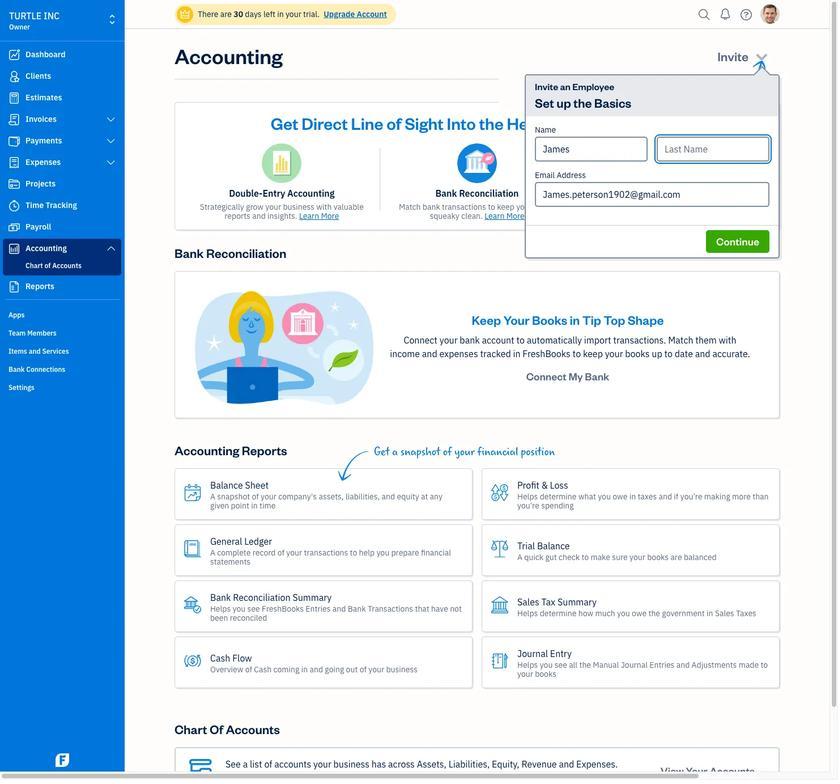 Task type: vqa. For each thing, say whether or not it's contained in the screenshot.
rightmost "/"
no



Task type: describe. For each thing, give the bounding box(es) containing it.
ledger
[[245, 536, 272, 547]]

balance inside balance sheet a snapshot of your company's assets, liabilities, and equity at any given point in time
[[210, 480, 243, 491]]

continue
[[717, 235, 760, 248]]

chevron large down image for expenses
[[106, 158, 116, 167]]

assets,
[[417, 759, 447, 770]]

1 horizontal spatial you're
[[681, 491, 703, 502]]

address
[[557, 170, 586, 180]]

bank reconciliation image
[[458, 143, 497, 183]]

accounting inside main element
[[26, 243, 67, 253]]

entries left "edit"
[[644, 202, 669, 212]]

quick
[[525, 552, 544, 562]]

complete
[[217, 548, 251, 558]]

0 horizontal spatial cash
[[210, 652, 230, 664]]

your inside "strategically grow your business with valuable reports and insights."
[[266, 202, 281, 212]]

snapshot inside balance sheet a snapshot of your company's assets, liabilities, and equity at any given point in time
[[217, 491, 250, 502]]

and right income
[[422, 348, 438, 360]]

chart of accounts
[[26, 261, 82, 270]]

not
[[450, 604, 462, 614]]

payments
[[26, 136, 62, 146]]

entries down journal entries and chart of accounts image
[[628, 188, 657, 199]]

journal entry helps you see all the manual journal entries and adjustments made to your books
[[518, 648, 768, 679]]

you inside sales tax summary helps determine how much you owe the government in sales taxes
[[618, 608, 630, 618]]

transactions.
[[614, 335, 667, 346]]

your inside cash flow overview of cash coming in and going out of your business
[[369, 664, 385, 675]]

bank inside match bank transactions to keep your books squeaky clean.
[[423, 202, 441, 212]]

payment image
[[7, 136, 21, 147]]

expenses link
[[3, 153, 121, 173]]

revenue
[[522, 759, 557, 770]]

main element
[[0, 0, 153, 772]]

1 vertical spatial reconciliation
[[206, 245, 287, 261]]

crown image
[[179, 8, 191, 20]]

settings link
[[3, 379, 121, 396]]

projects link
[[3, 174, 121, 195]]

in inside journal entries and chart of accounts create journal entries and edit accounts in the chart of accounts with
[[736, 202, 742, 212]]

books
[[532, 312, 568, 328]]

and down journal entries and chart of accounts image
[[660, 188, 675, 199]]

accounts inside journal entries and chart of accounts create journal entries and edit accounts in the chart of accounts with
[[702, 202, 734, 212]]

books inside match bank transactions to keep your books squeaky clean.
[[534, 202, 556, 212]]

email
[[535, 170, 555, 180]]

transactions inside general ledger a complete record of your transactions to help you prepare financial statements
[[304, 548, 348, 558]]

adjustments
[[692, 660, 737, 670]]

1 vertical spatial accounts
[[275, 759, 311, 770]]

taxes
[[737, 608, 757, 618]]

what
[[579, 491, 596, 502]]

in inside profit & loss helps determine what you owe in taxes and if you're making more than you're spending
[[630, 491, 636, 502]]

are inside trial balance a quick gut check to make sure your books are balanced
[[671, 552, 683, 562]]

record
[[253, 548, 276, 558]]

items
[[9, 347, 27, 356]]

connect for my
[[527, 370, 567, 383]]

your for view your accounts
[[686, 764, 708, 778]]

chart of accounts
[[175, 721, 280, 737]]

go to help image
[[738, 6, 756, 23]]

estimate image
[[7, 92, 21, 104]]

tracking
[[46, 200, 77, 210]]

coming
[[274, 664, 300, 675]]

project image
[[7, 179, 21, 190]]

and inside "strategically grow your business with valuable reports and insights."
[[252, 211, 266, 221]]

accountant
[[315, 772, 360, 780]]

accounts for chart of accounts
[[226, 721, 280, 737]]

0 horizontal spatial sales
[[518, 596, 540, 608]]

more for double-entry accounting
[[321, 211, 339, 221]]

freshbooks inside connect your bank account to automatically import transactions. match them with income and expenses tracked in freshbooks to keep your books up to date and accurate.
[[523, 348, 571, 360]]

bank up been
[[210, 592, 231, 603]]

entries inside bank reconciliation summary helps you see freshbooks entries and bank transactions that have not been reconciled
[[306, 604, 331, 614]]

search image
[[696, 6, 714, 23]]

transactions inside match bank transactions to keep your books squeaky clean.
[[442, 202, 486, 212]]

general ledger a complete record of your transactions to help you prepare financial statements
[[210, 536, 451, 567]]

keep inside match bank transactions to keep your books squeaky clean.
[[497, 202, 515, 212]]

payments link
[[3, 131, 121, 151]]

loss
[[550, 480, 569, 491]]

learn more for double-entry accounting
[[299, 211, 339, 221]]

chart down enter an email address text field
[[593, 211, 613, 221]]

the inside see a list of accounts your business has across assets, liabilities, equity, revenue and expenses. collaborate with your accountant to customize the accounts for your business.
[[417, 772, 430, 780]]

strategically
[[200, 202, 244, 212]]

account
[[357, 9, 387, 19]]

of inside 'link'
[[45, 261, 51, 270]]

a for get
[[392, 446, 398, 459]]

there are 30 days left in your trial. upgrade account
[[198, 9, 387, 19]]

with inside see a list of accounts your business has across assets, liabilities, equity, revenue and expenses. collaborate with your accountant to customize the accounts for your business.
[[275, 772, 292, 780]]

and inside balance sheet a snapshot of your company's assets, liabilities, and equity at any given point in time
[[382, 491, 395, 502]]

bank left transactions
[[348, 604, 366, 614]]

cash flow overview of cash coming in and going out of your business
[[210, 652, 418, 675]]

with inside journal entries and chart of accounts create journal entries and edit accounts in the chart of accounts with
[[658, 211, 674, 221]]

business.
[[505, 772, 543, 780]]

government
[[663, 608, 705, 618]]

match inside match bank transactions to keep your books squeaky clean.
[[399, 202, 421, 212]]

First Name text field
[[535, 137, 648, 162]]

the inside "invite an employee set up the basics"
[[574, 95, 592, 111]]

to right the account
[[517, 335, 525, 346]]

0 vertical spatial reconciliation
[[459, 188, 519, 199]]

your inside journal entry helps you see all the manual journal entries and adjustments made to your books
[[518, 669, 534, 679]]

invoice image
[[7, 114, 21, 125]]

up inside "invite an employee set up the basics"
[[557, 95, 571, 111]]

get a snapshot of your financial position
[[374, 446, 555, 459]]

of inside general ledger a complete record of your transactions to help you prepare financial statements
[[278, 548, 285, 558]]

clean.
[[462, 211, 483, 221]]

your for keep your books in tip top shape
[[504, 312, 530, 328]]

in inside balance sheet a snapshot of your company's assets, liabilities, and equity at any given point in time
[[251, 500, 258, 511]]

you inside journal entry helps you see all the manual journal entries and adjustments made to your books
[[540, 660, 553, 670]]

reconciled
[[230, 613, 267, 623]]

invite button
[[708, 43, 780, 70]]

you inside general ledger a complete record of your transactions to help you prepare financial statements
[[377, 548, 390, 558]]

strategically grow your business with valuable reports and insights.
[[200, 202, 364, 221]]

the inside journal entries and chart of accounts create journal entries and edit accounts in the chart of accounts with
[[744, 202, 756, 212]]

help
[[359, 548, 375, 558]]

point
[[231, 500, 249, 511]]

estimates link
[[3, 88, 121, 108]]

time tracking link
[[3, 196, 121, 216]]

line
[[351, 112, 384, 134]]

insights.
[[268, 211, 298, 221]]

health
[[507, 112, 557, 134]]

helps inside journal entry helps you see all the manual journal entries and adjustments made to your books
[[518, 660, 538, 670]]

entry for journal
[[551, 648, 572, 659]]

0 vertical spatial financial
[[478, 446, 519, 459]]

date
[[675, 348, 693, 360]]

connect my bank button
[[516, 365, 620, 388]]

1 horizontal spatial snapshot
[[401, 446, 441, 459]]

statements
[[210, 557, 251, 567]]

upgrade
[[324, 9, 355, 19]]

double-entry accounting image
[[262, 143, 302, 183]]

your inside match bank transactions to keep your books squeaky clean.
[[517, 202, 532, 212]]

and inside see a list of accounts your business has across assets, liabilities, equity, revenue and expenses. collaborate with your accountant to customize the accounts for your business.
[[559, 759, 575, 770]]

upgrade account link
[[322, 9, 387, 19]]

import
[[585, 335, 612, 346]]

tax
[[542, 596, 556, 608]]

to inside see a list of accounts your business has across assets, liabilities, equity, revenue and expenses. collaborate with your accountant to customize the accounts for your business.
[[363, 772, 371, 780]]

equity,
[[492, 759, 520, 770]]

match inside connect your bank account to automatically import transactions. match them with income and expenses tracked in freshbooks to keep your books up to date and accurate.
[[669, 335, 694, 346]]

overview
[[210, 664, 244, 675]]

continue button
[[707, 230, 770, 253]]

make
[[591, 552, 611, 562]]

and left "edit"
[[671, 202, 684, 212]]

if
[[674, 491, 679, 502]]

have
[[432, 604, 448, 614]]

and down them on the right top of page
[[696, 348, 711, 360]]

1 horizontal spatial reports
[[242, 442, 287, 458]]

keep
[[472, 312, 501, 328]]

0 horizontal spatial bank reconciliation
[[175, 245, 287, 261]]

freshbooks inside bank reconciliation summary helps you see freshbooks entries and bank transactions that have not been reconciled
[[262, 604, 304, 614]]

of
[[210, 721, 223, 737]]

company's
[[279, 491, 317, 502]]

in inside sales tax summary helps determine how much you owe the government in sales taxes
[[707, 608, 714, 618]]

dashboard image
[[7, 49, 21, 61]]

chevrondown image
[[754, 48, 770, 64]]

you inside bank reconciliation summary helps you see freshbooks entries and bank transactions that have not been reconciled
[[233, 604, 246, 614]]

tip
[[583, 312, 602, 328]]

connect your bank account to automatically import transactions. match them with income and expenses tracked in freshbooks to keep your books up to date and accurate.
[[390, 335, 751, 360]]

0 horizontal spatial are
[[220, 9, 232, 19]]

connect my bank
[[527, 370, 610, 383]]

collaborate
[[226, 772, 273, 780]]

time tracking
[[26, 200, 77, 210]]

owe inside profit & loss helps determine what you owe in taxes and if you're making more than you're spending
[[613, 491, 628, 502]]

bank connections
[[9, 365, 65, 374]]

owe inside sales tax summary helps determine how much you owe the government in sales taxes
[[632, 608, 647, 618]]

learn for entry
[[299, 211, 319, 221]]

0 horizontal spatial you're
[[518, 500, 540, 511]]

been
[[210, 613, 228, 623]]

clients link
[[3, 66, 121, 87]]

books inside connect your bank account to automatically import transactions. match them with income and expenses tracked in freshbooks to keep your books up to date and accurate.
[[626, 348, 650, 360]]

to inside general ledger a complete record of your transactions to help you prepare financial statements
[[350, 548, 357, 558]]

services
[[42, 347, 69, 356]]

get direct line of sight into the health of your business
[[271, 112, 684, 134]]

there
[[198, 9, 219, 19]]

balance sheet a snapshot of your company's assets, liabilities, and equity at any given point in time
[[210, 480, 443, 511]]

2 vertical spatial accounts
[[432, 772, 469, 780]]

payroll
[[26, 222, 51, 232]]

them
[[696, 335, 717, 346]]

my
[[569, 370, 583, 383]]

and inside main element
[[29, 347, 41, 356]]

your inside general ledger a complete record of your transactions to help you prepare financial statements
[[287, 548, 302, 558]]

journal entries and chart of accounts image
[[653, 143, 693, 183]]

journal right create at the top right of page
[[615, 202, 642, 212]]

to inside trial balance a quick gut check to make sure your books are balanced
[[582, 552, 589, 562]]

your inside trial balance a quick gut check to make sure your books are balanced
[[630, 552, 646, 562]]

payroll link
[[3, 217, 121, 238]]

turtle
[[9, 10, 42, 22]]

turtle inc owner
[[9, 10, 60, 31]]

a for general ledger
[[210, 548, 215, 558]]

expenses
[[440, 348, 478, 360]]

to up my
[[573, 348, 581, 360]]

chevron large down image for accounting
[[106, 244, 116, 253]]

profit & loss helps determine what you owe in taxes and if you're making more than you're spending
[[518, 480, 769, 511]]



Task type: locate. For each thing, give the bounding box(es) containing it.
freshbooks image
[[53, 754, 71, 767]]

reports down chart of accounts
[[26, 281, 54, 291]]

1 horizontal spatial cash
[[254, 664, 272, 675]]

to right made
[[761, 660, 768, 670]]

business inside "strategically grow your business with valuable reports and insights."
[[283, 202, 315, 212]]

1 horizontal spatial accounts
[[432, 772, 469, 780]]

0 horizontal spatial more
[[321, 211, 339, 221]]

learn more
[[299, 211, 339, 221], [485, 211, 525, 221]]

balance inside trial balance a quick gut check to make sure your books are balanced
[[538, 540, 570, 552]]

more for bank reconciliation
[[507, 211, 525, 221]]

1 horizontal spatial get
[[374, 446, 390, 459]]

valuable
[[334, 202, 364, 212]]

in inside cash flow overview of cash coming in and going out of your business
[[302, 664, 308, 675]]

0 vertical spatial connect
[[404, 335, 438, 346]]

gut
[[546, 552, 557, 562]]

1 vertical spatial business
[[386, 664, 418, 675]]

up down transactions.
[[652, 348, 663, 360]]

determine inside sales tax summary helps determine how much you owe the government in sales taxes
[[540, 608, 577, 618]]

you're down 'profit'
[[518, 500, 540, 511]]

1 vertical spatial reports
[[242, 442, 287, 458]]

helps for profit & loss
[[518, 491, 538, 502]]

0 vertical spatial cash
[[210, 652, 230, 664]]

chart inside 'link'
[[26, 261, 43, 270]]

keep down import at right
[[583, 348, 603, 360]]

the down assets,
[[417, 772, 430, 780]]

get for get a snapshot of your financial position
[[374, 446, 390, 459]]

connect inside connect your bank account to automatically import transactions. match them with income and expenses tracked in freshbooks to keep your books up to date and accurate.
[[404, 335, 438, 346]]

books down email
[[534, 202, 556, 212]]

chart up "edit"
[[678, 188, 701, 199]]

items and services link
[[3, 343, 121, 360]]

learn more for bank reconciliation
[[485, 211, 525, 221]]

see left all
[[555, 660, 568, 670]]

1 vertical spatial owe
[[632, 608, 647, 618]]

are left 30
[[220, 9, 232, 19]]

1 horizontal spatial a
[[392, 446, 398, 459]]

0 vertical spatial freshbooks
[[523, 348, 571, 360]]

reconciliation up match bank transactions to keep your books squeaky clean.
[[459, 188, 519, 199]]

into
[[447, 112, 476, 134]]

a
[[210, 491, 215, 502], [210, 548, 215, 558], [518, 552, 523, 562]]

4 chevron large down image from the top
[[106, 244, 116, 253]]

inc
[[44, 10, 60, 22]]

0 horizontal spatial see
[[248, 604, 260, 614]]

1 horizontal spatial up
[[652, 348, 663, 360]]

entry up all
[[551, 648, 572, 659]]

summary up how
[[558, 596, 597, 608]]

0 vertical spatial bank reconciliation
[[436, 188, 519, 199]]

and inside profit & loss helps determine what you owe in taxes and if you're making more than you're spending
[[659, 491, 673, 502]]

get up liabilities,
[[374, 446, 390, 459]]

bank reconciliation up match bank transactions to keep your books squeaky clean.
[[436, 188, 519, 199]]

helps down 'profit'
[[518, 491, 538, 502]]

the right all
[[580, 660, 591, 670]]

timer image
[[7, 200, 21, 212]]

1 vertical spatial freshbooks
[[262, 604, 304, 614]]

in right coming
[[302, 664, 308, 675]]

0 vertical spatial transactions
[[442, 202, 486, 212]]

sure
[[613, 552, 628, 562]]

2 horizontal spatial business
[[386, 664, 418, 675]]

2 horizontal spatial accounts
[[702, 202, 734, 212]]

reports
[[225, 211, 251, 221]]

2 learn from the left
[[485, 211, 505, 221]]

books inside journal entry helps you see all the manual journal entries and adjustments made to your books
[[535, 669, 557, 679]]

a left point
[[210, 491, 215, 502]]

entry inside journal entry helps you see all the manual journal entries and adjustments made to your books
[[551, 648, 572, 659]]

your inside balance sheet a snapshot of your company's assets, liabilities, and equity at any given point in time
[[261, 491, 277, 502]]

1 determine from the top
[[540, 491, 577, 502]]

up inside connect your bank account to automatically import transactions. match them with income and expenses tracked in freshbooks to keep your books up to date and accurate.
[[652, 348, 663, 360]]

0 vertical spatial owe
[[613, 491, 628, 502]]

learn right "insights."
[[299, 211, 319, 221]]

financial inside general ledger a complete record of your transactions to help you prepare financial statements
[[421, 548, 451, 558]]

connect for your
[[404, 335, 438, 346]]

expenses.
[[577, 759, 618, 770]]

trial.
[[303, 9, 320, 19]]

dashboard
[[26, 49, 66, 60]]

dashboard link
[[3, 45, 121, 65]]

that
[[415, 604, 430, 614]]

chart down "accounting" link
[[26, 261, 43, 270]]

1 vertical spatial your
[[504, 312, 530, 328]]

notifications image
[[717, 3, 735, 26]]

1 horizontal spatial balance
[[538, 540, 570, 552]]

get left direct
[[271, 112, 299, 134]]

2 horizontal spatial your
[[686, 764, 708, 778]]

bank right my
[[585, 370, 610, 383]]

helps inside bank reconciliation summary helps you see freshbooks entries and bank transactions that have not been reconciled
[[210, 604, 231, 614]]

0 vertical spatial match
[[399, 202, 421, 212]]

entries inside journal entry helps you see all the manual journal entries and adjustments made to your books
[[650, 660, 675, 670]]

invite up set
[[535, 81, 559, 92]]

with left valuable
[[317, 202, 332, 212]]

invoices
[[26, 114, 57, 124]]

chevron large down image inside expenses "link"
[[106, 158, 116, 167]]

snapshot down the sheet
[[217, 491, 250, 502]]

0 vertical spatial your
[[579, 112, 614, 134]]

in left time
[[251, 500, 258, 511]]

a inside trial balance a quick gut check to make sure your books are balanced
[[518, 552, 523, 562]]

entry up "strategically grow your business with valuable reports and insights."
[[263, 188, 285, 199]]

0 horizontal spatial reports
[[26, 281, 54, 291]]

0 horizontal spatial summary
[[293, 592, 332, 603]]

learn
[[299, 211, 319, 221], [485, 211, 505, 221]]

and inside bank reconciliation summary helps you see freshbooks entries and bank transactions that have not been reconciled
[[333, 604, 346, 614]]

a for trial balance
[[518, 552, 523, 562]]

accounts for view your accounts
[[710, 764, 755, 778]]

bank connections link
[[3, 361, 121, 378]]

1 vertical spatial financial
[[421, 548, 451, 558]]

match up date
[[669, 335, 694, 346]]

chart of accounts image
[[189, 758, 212, 780]]

top
[[604, 312, 626, 328]]

0 horizontal spatial up
[[557, 95, 571, 111]]

to left date
[[665, 348, 673, 360]]

0 vertical spatial invite
[[718, 48, 749, 64]]

0 horizontal spatial match
[[399, 202, 421, 212]]

you inside profit & loss helps determine what you owe in taxes and if you're making more than you're spending
[[598, 491, 611, 502]]

in inside connect your bank account to automatically import transactions. match them with income and expenses tracked in freshbooks to keep your books up to date and accurate.
[[513, 348, 521, 360]]

the inside journal entry helps you see all the manual journal entries and adjustments made to your books
[[580, 660, 591, 670]]

bank reconciliation down the reports
[[175, 245, 287, 261]]

grow
[[246, 202, 264, 212]]

keep inside connect your bank account to automatically import transactions. match them with income and expenses tracked in freshbooks to keep your books up to date and accurate.
[[583, 348, 603, 360]]

going
[[325, 664, 344, 675]]

books inside trial balance a quick gut check to make sure your books are balanced
[[648, 552, 669, 562]]

0 horizontal spatial learn
[[299, 211, 319, 221]]

get for get direct line of sight into the health of your business
[[271, 112, 299, 134]]

Last Name text field
[[657, 137, 770, 162]]

prepare
[[392, 548, 419, 558]]

0 horizontal spatial entry
[[263, 188, 285, 199]]

a inside balance sheet a snapshot of your company's assets, liabilities, and equity at any given point in time
[[210, 491, 215, 502]]

reconciliation down the reports
[[206, 245, 287, 261]]

team members link
[[3, 324, 121, 341]]

1 vertical spatial invite
[[535, 81, 559, 92]]

a for balance sheet
[[210, 491, 215, 502]]

bank down 'items'
[[9, 365, 25, 374]]

1 learn more from the left
[[299, 211, 339, 221]]

with right collaborate
[[275, 772, 292, 780]]

helps inside profit & loss helps determine what you owe in taxes and if you're making more than you're spending
[[518, 491, 538, 502]]

journal up create at the top right of page
[[593, 188, 626, 199]]

1 vertical spatial connect
[[527, 370, 567, 383]]

match bank transactions to keep your books squeaky clean.
[[399, 202, 556, 221]]

cash up overview
[[210, 652, 230, 664]]

you're right "if"
[[681, 491, 703, 502]]

report image
[[7, 281, 21, 293]]

invite an employee set up the basics
[[535, 81, 632, 111]]

liabilities,
[[449, 759, 490, 770]]

0 horizontal spatial freshbooks
[[262, 604, 304, 614]]

flow
[[233, 652, 252, 664]]

close image
[[759, 110, 772, 123]]

chevron large down image up 'projects' link
[[106, 158, 116, 167]]

accounts inside view your accounts link
[[710, 764, 755, 778]]

much
[[596, 608, 616, 618]]

and inside cash flow overview of cash coming in and going out of your business
[[310, 664, 323, 675]]

chevron large down image up chart of accounts 'link'
[[106, 244, 116, 253]]

business inside see a list of accounts your business has across assets, liabilities, equity, revenue and expenses. collaborate with your accountant to customize the accounts for your business.
[[334, 759, 370, 770]]

the inside sales tax summary helps determine how much you owe the government in sales taxes
[[649, 608, 661, 618]]

helps for bank reconciliation summary
[[210, 604, 231, 614]]

1 horizontal spatial invite
[[718, 48, 749, 64]]

transactions left help
[[304, 548, 348, 558]]

1 horizontal spatial financial
[[478, 446, 519, 459]]

1 vertical spatial determine
[[540, 608, 577, 618]]

manual
[[593, 660, 619, 670]]

1 vertical spatial entry
[[551, 648, 572, 659]]

general
[[210, 536, 242, 547]]

with inside connect your bank account to automatically import transactions. match them with income and expenses tracked in freshbooks to keep your books up to date and accurate.
[[719, 335, 737, 346]]

balance up given
[[210, 480, 243, 491]]

0 horizontal spatial invite
[[535, 81, 559, 92]]

reconciliation inside bank reconciliation summary helps you see freshbooks entries and bank transactions that have not been reconciled
[[233, 592, 291, 603]]

1 vertical spatial bank reconciliation
[[175, 245, 287, 261]]

business down double-entry accounting on the left top
[[283, 202, 315, 212]]

books right the sure
[[648, 552, 669, 562]]

summary inside sales tax summary helps determine how much you owe the government in sales taxes
[[558, 596, 597, 608]]

0 horizontal spatial transactions
[[304, 548, 348, 558]]

transactions down bank reconciliation image
[[442, 202, 486, 212]]

of inside balance sheet a snapshot of your company's assets, liabilities, and equity at any given point in time
[[252, 491, 259, 502]]

see inside bank reconciliation summary helps you see freshbooks entries and bank transactions that have not been reconciled
[[248, 604, 260, 614]]

see a list of accounts your business has across assets, liabilities, equity, revenue and expenses. collaborate with your accountant to customize the accounts for your business.
[[226, 759, 618, 780]]

you right much
[[618, 608, 630, 618]]

0 horizontal spatial keep
[[497, 202, 515, 212]]

in left tip
[[570, 312, 580, 328]]

1 horizontal spatial keep
[[583, 348, 603, 360]]

reconciliation up reconciled
[[233, 592, 291, 603]]

are left 'balanced'
[[671, 552, 683, 562]]

helps for sales tax summary
[[518, 608, 538, 618]]

learn more right "insights."
[[299, 211, 339, 221]]

all
[[569, 660, 578, 670]]

chart left of
[[175, 721, 207, 737]]

0 horizontal spatial business
[[283, 202, 315, 212]]

double-entry accounting
[[229, 188, 335, 199]]

apps link
[[3, 306, 121, 323]]

and left the adjustments
[[677, 660, 690, 670]]

connect
[[404, 335, 438, 346], [527, 370, 567, 383]]

1 horizontal spatial more
[[507, 211, 525, 221]]

a for see
[[243, 759, 248, 770]]

0 horizontal spatial bank
[[423, 202, 441, 212]]

sheet
[[245, 480, 269, 491]]

1 horizontal spatial connect
[[527, 370, 567, 383]]

bank inside button
[[585, 370, 610, 383]]

and inside journal entry helps you see all the manual journal entries and adjustments made to your books
[[677, 660, 690, 670]]

business up accountant
[[334, 759, 370, 770]]

profit
[[518, 480, 540, 491]]

team
[[9, 329, 26, 337]]

0 horizontal spatial a
[[243, 759, 248, 770]]

invite for invite an employee set up the basics
[[535, 81, 559, 92]]

of
[[387, 112, 402, 134], [560, 112, 575, 134], [703, 188, 711, 199], [615, 211, 622, 221], [45, 261, 51, 270], [443, 446, 452, 459], [252, 491, 259, 502], [278, 548, 285, 558], [245, 664, 252, 675], [360, 664, 367, 675], [264, 759, 272, 770]]

position
[[521, 446, 555, 459]]

0 vertical spatial entry
[[263, 188, 285, 199]]

0 vertical spatial keep
[[497, 202, 515, 212]]

at
[[421, 491, 428, 502]]

helps
[[518, 491, 538, 502], [210, 604, 231, 614], [518, 608, 538, 618], [518, 660, 538, 670]]

accounts right list
[[275, 759, 311, 770]]

reports inside main element
[[26, 281, 54, 291]]

invite inside dropdown button
[[718, 48, 749, 64]]

0 vertical spatial get
[[271, 112, 299, 134]]

entry for double-
[[263, 188, 285, 199]]

the up the continue
[[744, 202, 756, 212]]

1 vertical spatial are
[[671, 552, 683, 562]]

customize
[[373, 772, 415, 780]]

chevron large down image up expenses "link"
[[106, 137, 116, 146]]

with
[[317, 202, 332, 212], [658, 211, 674, 221], [719, 335, 737, 346], [275, 772, 292, 780]]

1 horizontal spatial owe
[[632, 608, 647, 618]]

1 horizontal spatial transactions
[[442, 202, 486, 212]]

and
[[660, 188, 675, 199], [671, 202, 684, 212], [252, 211, 266, 221], [29, 347, 41, 356], [422, 348, 438, 360], [696, 348, 711, 360], [382, 491, 395, 502], [659, 491, 673, 502], [333, 604, 346, 614], [677, 660, 690, 670], [310, 664, 323, 675], [559, 759, 575, 770]]

determine down tax
[[540, 608, 577, 618]]

left
[[264, 9, 276, 19]]

your up first name text box
[[579, 112, 614, 134]]

bank up squeaky
[[436, 188, 457, 199]]

cash left coming
[[254, 664, 272, 675]]

and right the reports
[[252, 211, 266, 221]]

transactions
[[442, 202, 486, 212], [304, 548, 348, 558]]

1 vertical spatial match
[[669, 335, 694, 346]]

1 chevron large down image from the top
[[106, 115, 116, 124]]

business
[[617, 112, 684, 134]]

you right help
[[377, 548, 390, 558]]

has
[[372, 759, 386, 770]]

1 vertical spatial cash
[[254, 664, 272, 675]]

invite inside "invite an employee set up the basics"
[[535, 81, 559, 92]]

you left all
[[540, 660, 553, 670]]

trial
[[518, 540, 535, 552]]

owe right much
[[632, 608, 647, 618]]

1 vertical spatial a
[[243, 759, 248, 770]]

see right been
[[248, 604, 260, 614]]

books left all
[[535, 669, 557, 679]]

1 horizontal spatial match
[[669, 335, 694, 346]]

Enter an email address text field
[[535, 182, 770, 207]]

create
[[590, 202, 613, 212]]

more right "insights."
[[321, 211, 339, 221]]

learn more right clean.
[[485, 211, 525, 221]]

1 learn from the left
[[299, 211, 319, 221]]

0 vertical spatial a
[[392, 446, 398, 459]]

learn for reconciliation
[[485, 211, 505, 221]]

connect inside button
[[527, 370, 567, 383]]

squeaky
[[430, 211, 460, 221]]

you right been
[[233, 604, 246, 614]]

check
[[559, 552, 580, 562]]

of inside see a list of accounts your business has across assets, liabilities, equity, revenue and expenses. collaborate with your accountant to customize the accounts for your business.
[[264, 759, 272, 770]]

to inside journal entry helps you see all the manual journal entries and adjustments made to your books
[[761, 660, 768, 670]]

entries up cash flow overview of cash coming in and going out of your business
[[306, 604, 331, 614]]

2 chevron large down image from the top
[[106, 137, 116, 146]]

the right into
[[479, 112, 504, 134]]

2 more from the left
[[507, 211, 525, 221]]

a left list
[[243, 759, 248, 770]]

0 horizontal spatial connect
[[404, 335, 438, 346]]

0 vertical spatial reports
[[26, 281, 54, 291]]

0 vertical spatial sales
[[518, 596, 540, 608]]

2 vertical spatial reconciliation
[[233, 592, 291, 603]]

sales
[[518, 596, 540, 608], [716, 608, 735, 618]]

invite for invite
[[718, 48, 749, 64]]

0 horizontal spatial snapshot
[[217, 491, 250, 502]]

team members
[[9, 329, 57, 337]]

1 horizontal spatial entry
[[551, 648, 572, 659]]

match left squeaky
[[399, 202, 421, 212]]

see inside journal entry helps you see all the manual journal entries and adjustments made to your books
[[555, 660, 568, 670]]

0 horizontal spatial learn more
[[299, 211, 339, 221]]

in right 'government' at the right of the page
[[707, 608, 714, 618]]

a
[[392, 446, 398, 459], [243, 759, 248, 770]]

0 horizontal spatial financial
[[421, 548, 451, 558]]

2 determine from the top
[[540, 608, 577, 618]]

view your accounts link
[[651, 760, 766, 780]]

transactions
[[368, 604, 414, 614]]

bank down strategically
[[175, 245, 204, 261]]

accounts for chart of accounts
[[52, 261, 82, 270]]

1 horizontal spatial bank
[[460, 335, 480, 346]]

1 more from the left
[[321, 211, 339, 221]]

1 vertical spatial get
[[374, 446, 390, 459]]

days
[[245, 9, 262, 19]]

1 vertical spatial keep
[[583, 348, 603, 360]]

financial
[[478, 446, 519, 459], [421, 548, 451, 558]]

chevron large down image for payments
[[106, 137, 116, 146]]

more
[[321, 211, 339, 221], [507, 211, 525, 221]]

business
[[283, 202, 315, 212], [386, 664, 418, 675], [334, 759, 370, 770]]

a down "general"
[[210, 548, 215, 558]]

journal down tax
[[518, 648, 548, 659]]

chevron large down image for invoices
[[106, 115, 116, 124]]

1 horizontal spatial sales
[[716, 608, 735, 618]]

connect up income
[[404, 335, 438, 346]]

business right out
[[386, 664, 418, 675]]

1 vertical spatial up
[[652, 348, 663, 360]]

0 vertical spatial are
[[220, 9, 232, 19]]

1 horizontal spatial are
[[671, 552, 683, 562]]

3 chevron large down image from the top
[[106, 158, 116, 167]]

2 learn more from the left
[[485, 211, 525, 221]]

determine for summary
[[540, 608, 577, 618]]

email address
[[535, 170, 586, 180]]

a down trial
[[518, 552, 523, 562]]

a inside see a list of accounts your business has across assets, liabilities, equity, revenue and expenses. collaborate with your accountant to customize the accounts for your business.
[[243, 759, 248, 770]]

accounts inside chart of accounts 'link'
[[52, 261, 82, 270]]

a inside general ledger a complete record of your transactions to help you prepare financial statements
[[210, 548, 215, 558]]

helps inside sales tax summary helps determine how much you owe the government in sales taxes
[[518, 608, 538, 618]]

1 horizontal spatial freshbooks
[[523, 348, 571, 360]]

summary
[[293, 592, 332, 603], [558, 596, 597, 608]]

owner
[[9, 23, 30, 31]]

journal entries and chart of accounts create journal entries and edit accounts in the chart of accounts with
[[590, 188, 756, 221]]

0 vertical spatial bank
[[423, 202, 441, 212]]

invite left chevrondown icon
[[718, 48, 749, 64]]

summary inside bank reconciliation summary helps you see freshbooks entries and bank transactions that have not been reconciled
[[293, 592, 332, 603]]

chevron large down image inside payments link
[[106, 137, 116, 146]]

1 vertical spatial sales
[[716, 608, 735, 618]]

bank inside main element
[[9, 365, 25, 374]]

0 vertical spatial snapshot
[[401, 446, 441, 459]]

30
[[234, 9, 243, 19]]

direct
[[302, 112, 348, 134]]

1 horizontal spatial learn
[[485, 211, 505, 221]]

to inside match bank transactions to keep your books squeaky clean.
[[488, 202, 496, 212]]

journal right "manual"
[[621, 660, 648, 670]]

bank up expenses
[[460, 335, 480, 346]]

your inside view your accounts link
[[686, 764, 708, 778]]

connect your bank account to begin matching your bank transactions image
[[193, 290, 375, 406]]

reports up the sheet
[[242, 442, 287, 458]]

helps down quick
[[518, 608, 538, 618]]

summary for bank reconciliation summary
[[293, 592, 332, 603]]

chart image
[[7, 243, 21, 255]]

with down enter an email address text field
[[658, 211, 674, 221]]

bank inside connect your bank account to automatically import transactions. match them with income and expenses tracked in freshbooks to keep your books up to date and accurate.
[[460, 335, 480, 346]]

get
[[271, 112, 299, 134], [374, 446, 390, 459]]

0 horizontal spatial your
[[504, 312, 530, 328]]

are
[[220, 9, 232, 19], [671, 552, 683, 562]]

an
[[560, 81, 571, 92]]

you right the what
[[598, 491, 611, 502]]

1 vertical spatial see
[[555, 660, 568, 670]]

1 horizontal spatial summary
[[558, 596, 597, 608]]

expense image
[[7, 157, 21, 168]]

money image
[[7, 222, 21, 233]]

determine for loss
[[540, 491, 577, 502]]

0 vertical spatial balance
[[210, 480, 243, 491]]

basics
[[595, 95, 632, 111]]

across
[[388, 759, 415, 770]]

chevron large down image inside "accounting" link
[[106, 244, 116, 253]]

financial left position
[[478, 446, 519, 459]]

financial right prepare
[[421, 548, 451, 558]]

chevron large down image
[[106, 115, 116, 124], [106, 137, 116, 146], [106, 158, 116, 167], [106, 244, 116, 253]]

expenses
[[26, 157, 61, 167]]

determine inside profit & loss helps determine what you owe in taxes and if you're making more than you're spending
[[540, 491, 577, 502]]

1 vertical spatial snapshot
[[217, 491, 250, 502]]

client image
[[7, 71, 21, 82]]

0 horizontal spatial balance
[[210, 480, 243, 491]]

0 vertical spatial up
[[557, 95, 571, 111]]

learn right clean.
[[485, 211, 505, 221]]

summary for sales tax summary
[[558, 596, 597, 608]]

the
[[574, 95, 592, 111], [479, 112, 504, 134], [744, 202, 756, 212], [649, 608, 661, 618], [580, 660, 591, 670], [417, 772, 430, 780]]

tracked
[[481, 348, 511, 360]]

view
[[661, 764, 684, 778]]

and left "if"
[[659, 491, 673, 502]]

business inside cash flow overview of cash coming in and going out of your business
[[386, 664, 418, 675]]

books down transactions.
[[626, 348, 650, 360]]

1 horizontal spatial bank reconciliation
[[436, 188, 519, 199]]

1 vertical spatial balance
[[538, 540, 570, 552]]

with inside "strategically grow your business with valuable reports and insights."
[[317, 202, 332, 212]]

owe left taxes
[[613, 491, 628, 502]]

in right left
[[277, 9, 284, 19]]

liabilities,
[[346, 491, 380, 502]]

entry
[[263, 188, 285, 199], [551, 648, 572, 659]]



